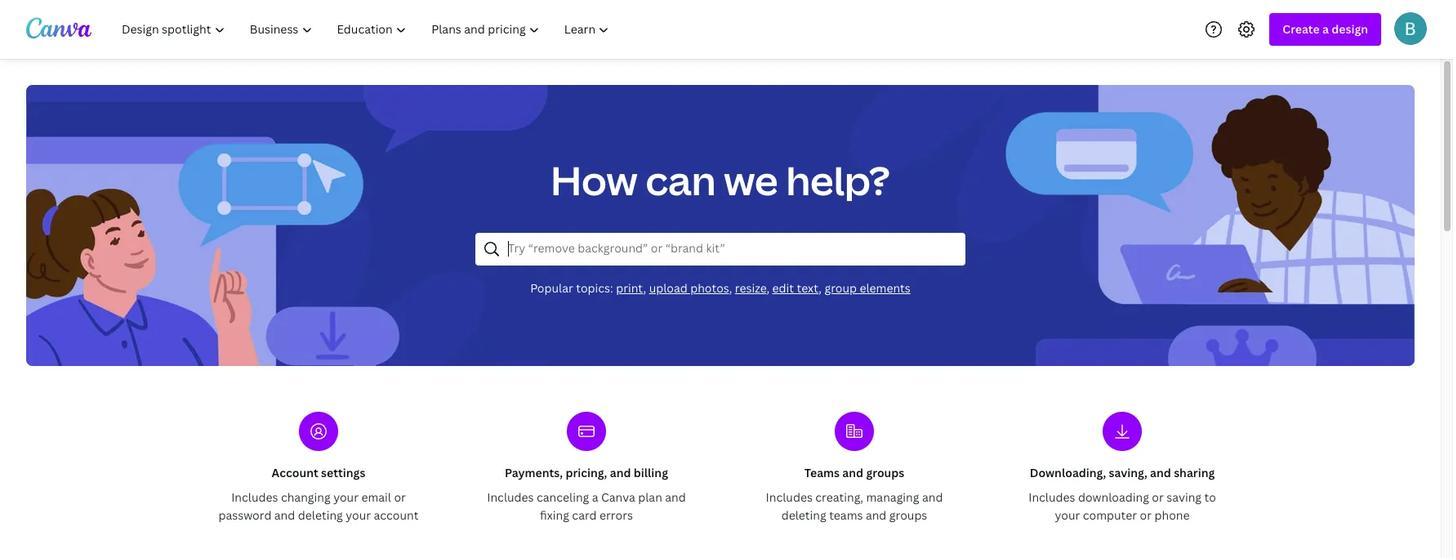 Task type: describe. For each thing, give the bounding box(es) containing it.
deleting inside includes changing your email or password and deleting your account
[[298, 507, 343, 523]]

groups inside includes creating, managing and deleting teams and groups
[[890, 507, 928, 523]]

or up phone
[[1152, 489, 1164, 505]]

text
[[797, 280, 819, 295]]

settings
[[321, 465, 366, 480]]

group elements link
[[825, 280, 911, 295]]

elements
[[860, 280, 911, 295]]

account
[[272, 465, 318, 480]]

create a design
[[1283, 21, 1369, 37]]

how can we help?
[[551, 153, 890, 206]]

account
[[374, 507, 419, 523]]

2 , from the left
[[729, 280, 732, 295]]

phone
[[1155, 507, 1190, 523]]

includes for downloading, saving, and sharing
[[1029, 489, 1076, 505]]

we
[[724, 153, 778, 206]]

creating,
[[816, 489, 864, 505]]

payments, pricing, and billing
[[505, 465, 668, 480]]

and up canva
[[610, 465, 631, 480]]

popular topics: print , upload photos , resize , edit text , group elements
[[530, 280, 911, 295]]

popular
[[530, 280, 573, 295]]

create
[[1283, 21, 1320, 37]]

plan
[[638, 489, 663, 505]]

includes changing your email or password and deleting your account
[[219, 489, 419, 523]]

a inside dropdown button
[[1323, 21, 1329, 37]]

includes for teams and groups
[[766, 489, 813, 505]]

your down settings
[[333, 489, 359, 505]]

or left phone
[[1140, 507, 1152, 523]]

changing
[[281, 489, 331, 505]]

how
[[551, 153, 638, 206]]

password
[[219, 507, 272, 523]]

1 , from the left
[[643, 280, 646, 295]]

and right saving,
[[1151, 465, 1172, 480]]

downloading,
[[1030, 465, 1107, 480]]

edit
[[773, 280, 794, 295]]

design
[[1332, 21, 1369, 37]]

photos
[[691, 280, 729, 295]]

Try "remove background" or "brand kit" search field
[[508, 233, 955, 264]]

account settings
[[272, 465, 366, 480]]

saving,
[[1109, 465, 1148, 480]]

topics:
[[576, 280, 613, 295]]

canceling
[[537, 489, 589, 505]]

to
[[1205, 489, 1217, 505]]

pricing,
[[566, 465, 607, 480]]

resize
[[735, 280, 767, 295]]

downloading
[[1079, 489, 1150, 505]]

includes creating, managing and deleting teams and groups
[[766, 489, 943, 523]]

computer
[[1083, 507, 1138, 523]]

email
[[361, 489, 391, 505]]

and inside includes changing your email or password and deleting your account
[[274, 507, 295, 523]]



Task type: vqa. For each thing, say whether or not it's contained in the screenshot.


Task type: locate. For each thing, give the bounding box(es) containing it.
2 includes from the left
[[487, 489, 534, 505]]

includes up password
[[231, 489, 278, 505]]

includes down teams
[[766, 489, 813, 505]]

1 includes from the left
[[231, 489, 278, 505]]

2 deleting from the left
[[782, 507, 827, 523]]

top level navigation element
[[111, 13, 624, 46]]

or inside includes changing your email or password and deleting your account
[[394, 489, 406, 505]]

includes downloading or saving to your computer or phone
[[1029, 489, 1217, 523]]

includes inside includes creating, managing and deleting teams and groups
[[766, 489, 813, 505]]

a inside the includes canceling a canva plan and fixing card errors
[[592, 489, 599, 505]]

0 vertical spatial a
[[1323, 21, 1329, 37]]

includes canceling a canva plan and fixing card errors
[[487, 489, 686, 523]]

4 , from the left
[[819, 280, 822, 295]]

teams
[[805, 465, 840, 480]]

help?
[[786, 153, 890, 206]]

, left upload
[[643, 280, 646, 295]]

or
[[394, 489, 406, 505], [1152, 489, 1164, 505], [1140, 507, 1152, 523]]

3 , from the left
[[767, 280, 770, 295]]

or up account
[[394, 489, 406, 505]]

sharing
[[1174, 465, 1215, 480]]

upload
[[649, 280, 688, 295]]

create a design button
[[1270, 13, 1382, 46]]

includes for payments, pricing, and billing
[[487, 489, 534, 505]]

group
[[825, 280, 857, 295]]

billing
[[634, 465, 668, 480]]

deleting down changing
[[298, 507, 343, 523]]

1 vertical spatial a
[[592, 489, 599, 505]]

and right plan
[[665, 489, 686, 505]]

downloading, saving, and sharing
[[1030, 465, 1215, 480]]

, left group
[[819, 280, 822, 295]]

1 horizontal spatial a
[[1323, 21, 1329, 37]]

a up the card
[[592, 489, 599, 505]]

saving
[[1167, 489, 1202, 505]]

your inside includes downloading or saving to your computer or phone
[[1055, 507, 1080, 523]]

a
[[1323, 21, 1329, 37], [592, 489, 599, 505]]

, left edit
[[767, 280, 770, 295]]

canva
[[601, 489, 636, 505]]

0 horizontal spatial deleting
[[298, 507, 343, 523]]

1 deleting from the left
[[298, 507, 343, 523]]

managing
[[867, 489, 920, 505]]

includes inside the includes canceling a canva plan and fixing card errors
[[487, 489, 534, 505]]

your down email
[[346, 507, 371, 523]]

can
[[646, 153, 716, 206]]

and inside the includes canceling a canva plan and fixing card errors
[[665, 489, 686, 505]]

and
[[610, 465, 631, 480], [843, 465, 864, 480], [1151, 465, 1172, 480], [665, 489, 686, 505], [922, 489, 943, 505], [274, 507, 295, 523], [866, 507, 887, 523]]

3 includes from the left
[[766, 489, 813, 505]]

includes inside includes changing your email or password and deleting your account
[[231, 489, 278, 505]]

teams
[[829, 507, 863, 523]]

print
[[616, 280, 643, 295]]

your
[[333, 489, 359, 505], [346, 507, 371, 523], [1055, 507, 1080, 523]]

and down changing
[[274, 507, 295, 523]]

and down managing
[[866, 507, 887, 523]]

0 vertical spatial groups
[[866, 465, 905, 480]]

resize link
[[735, 280, 767, 295]]

payments,
[[505, 465, 563, 480]]

includes inside includes downloading or saving to your computer or phone
[[1029, 489, 1076, 505]]

deleting down creating,
[[782, 507, 827, 523]]

fixing
[[540, 507, 569, 523]]

1 vertical spatial groups
[[890, 507, 928, 523]]

4 includes from the left
[[1029, 489, 1076, 505]]

brad klo image
[[1395, 12, 1427, 45]]

a left design
[[1323, 21, 1329, 37]]

includes
[[231, 489, 278, 505], [487, 489, 534, 505], [766, 489, 813, 505], [1029, 489, 1076, 505]]

errors
[[600, 507, 633, 523]]

includes for account settings
[[231, 489, 278, 505]]

groups up managing
[[866, 465, 905, 480]]

1 horizontal spatial deleting
[[782, 507, 827, 523]]

deleting
[[298, 507, 343, 523], [782, 507, 827, 523]]

and right managing
[[922, 489, 943, 505]]

your down downloading,
[[1055, 507, 1080, 523]]

and up creating,
[[843, 465, 864, 480]]

,
[[643, 280, 646, 295], [729, 280, 732, 295], [767, 280, 770, 295], [819, 280, 822, 295]]

print link
[[616, 280, 643, 295]]

includes down payments,
[[487, 489, 534, 505]]

edit text link
[[773, 280, 819, 295]]

0 horizontal spatial a
[[592, 489, 599, 505]]

card
[[572, 507, 597, 523]]

, left resize link
[[729, 280, 732, 295]]

includes down downloading,
[[1029, 489, 1076, 505]]

groups
[[866, 465, 905, 480], [890, 507, 928, 523]]

teams and groups
[[805, 465, 905, 480]]

deleting inside includes creating, managing and deleting teams and groups
[[782, 507, 827, 523]]

groups down managing
[[890, 507, 928, 523]]

upload photos link
[[649, 280, 729, 295]]



